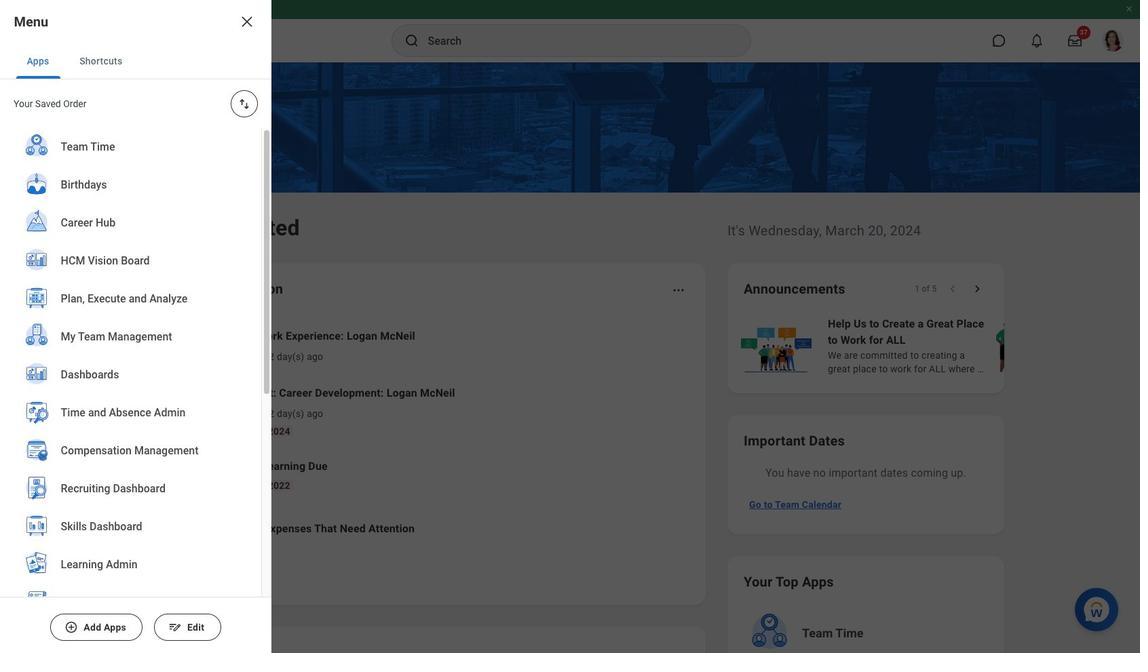 Task type: describe. For each thing, give the bounding box(es) containing it.
search image
[[404, 33, 420, 49]]

1 inbox image from the top
[[172, 336, 192, 356]]

chevron right small image
[[971, 282, 984, 296]]

plus circle image
[[65, 621, 78, 635]]

chevron left small image
[[946, 282, 960, 296]]

global navigation dialog
[[0, 0, 272, 654]]

list inside global navigation dialog
[[0, 128, 261, 654]]

profile logan mcneil element
[[1094, 26, 1132, 56]]



Task type: vqa. For each thing, say whether or not it's contained in the screenshot.
status
yes



Task type: locate. For each thing, give the bounding box(es) containing it.
main content
[[0, 62, 1141, 654]]

inbox large image
[[1069, 34, 1082, 48]]

inbox image
[[172, 336, 192, 356], [172, 401, 192, 422]]

banner
[[0, 0, 1141, 62]]

x image
[[239, 14, 255, 30]]

2 inbox image from the top
[[172, 401, 192, 422]]

sort image
[[238, 97, 251, 111]]

list
[[0, 128, 261, 654], [739, 315, 1141, 377], [152, 318, 690, 557]]

text edit image
[[168, 621, 182, 635]]

close environment banner image
[[1126, 5, 1134, 13]]

1 vertical spatial inbox image
[[172, 401, 192, 422]]

0 vertical spatial inbox image
[[172, 336, 192, 356]]

status
[[915, 284, 937, 295]]

notifications large image
[[1031, 34, 1044, 48]]

tab list
[[0, 43, 272, 79]]



